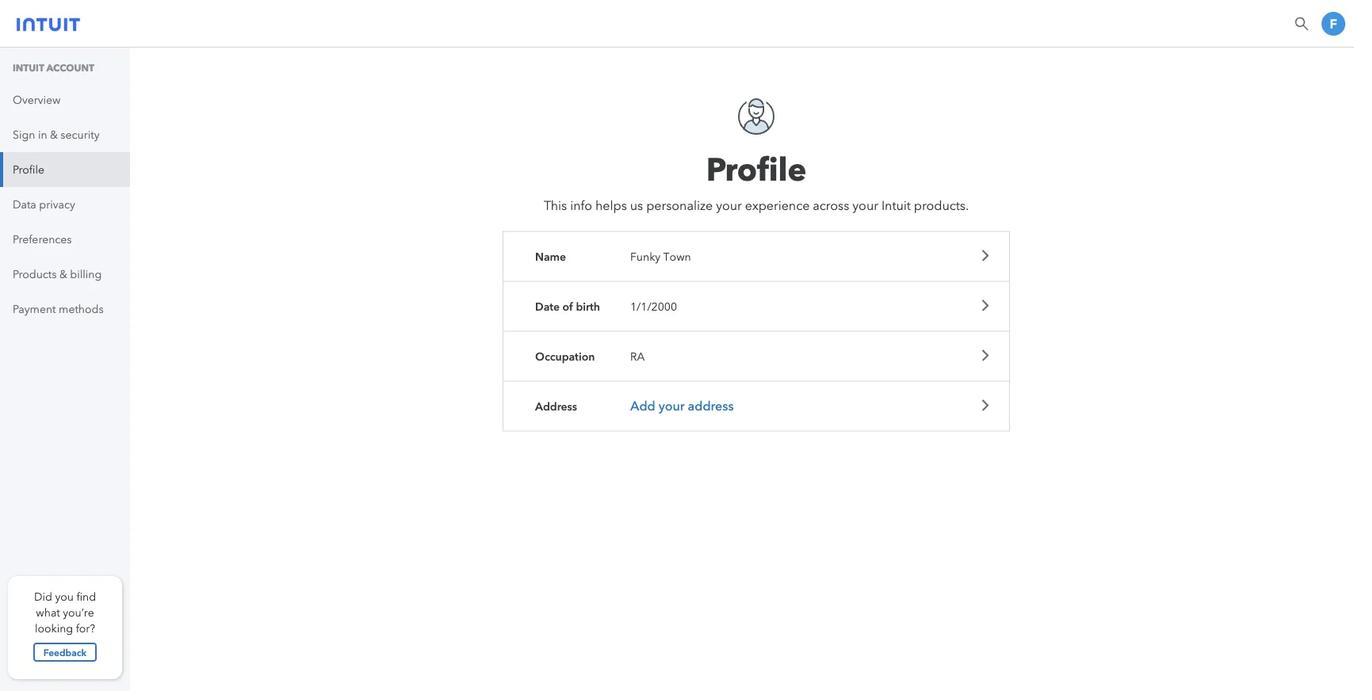 Task type: describe. For each thing, give the bounding box(es) containing it.
us
[[630, 198, 643, 213]]

help image
[[1294, 16, 1310, 32]]

1/1/2000
[[630, 299, 677, 313]]

sign in & security
[[13, 128, 100, 141]]

billing
[[70, 268, 102, 281]]

did you find what you're looking for?
[[34, 590, 96, 635]]

intuit
[[882, 198, 911, 213]]

experience
[[745, 198, 810, 213]]

intuit
[[13, 62, 44, 74]]

& inside the products & billing link
[[59, 268, 67, 281]]

town
[[663, 249, 691, 263]]

1 horizontal spatial your
[[716, 198, 742, 213]]

you're
[[63, 606, 94, 619]]

data
[[13, 198, 36, 211]]

add your address
[[630, 397, 734, 414]]

methods
[[59, 303, 104, 316]]

date of birth
[[535, 299, 600, 313]]

feedback button
[[33, 643, 97, 662]]

looking
[[35, 622, 73, 635]]

privacy
[[39, 198, 75, 211]]

preferences link
[[0, 222, 130, 257]]

intuit account element
[[0, 48, 130, 327]]

profile link
[[0, 152, 130, 187]]

products
[[13, 268, 57, 281]]

profile inside intuit account element
[[13, 163, 44, 176]]

add
[[630, 397, 656, 414]]

intuit account
[[13, 62, 94, 74]]

across
[[813, 198, 849, 213]]

what
[[36, 606, 60, 619]]

f
[[1330, 16, 1337, 32]]

sign
[[13, 128, 35, 141]]

1 horizontal spatial profile
[[706, 150, 807, 188]]



Task type: locate. For each thing, give the bounding box(es) containing it.
security
[[61, 128, 100, 141]]

intuit logo image
[[17, 13, 80, 32]]

0 vertical spatial &
[[50, 128, 58, 141]]

this
[[544, 198, 567, 213]]

overview link
[[0, 82, 130, 117]]

1 horizontal spatial &
[[59, 268, 67, 281]]

this info helps us personalize your experience across your intuit products.
[[544, 198, 969, 213]]

&
[[50, 128, 58, 141], [59, 268, 67, 281]]

helps
[[595, 198, 627, 213]]

preferences
[[13, 233, 72, 246]]

for?
[[76, 622, 95, 635]]

your left the experience
[[716, 198, 742, 213]]

personalize
[[646, 198, 713, 213]]

profile up data
[[13, 163, 44, 176]]

address
[[688, 397, 734, 414]]

& left billing
[[59, 268, 67, 281]]

& right in
[[50, 128, 58, 141]]

0 horizontal spatial profile
[[13, 163, 44, 176]]

info
[[570, 198, 592, 213]]

payment
[[13, 303, 56, 316]]

funky
[[630, 249, 661, 263]]

feedback
[[44, 646, 87, 659]]

profile
[[706, 150, 807, 188], [13, 163, 44, 176]]

in
[[38, 128, 47, 141]]

date
[[535, 299, 560, 313]]

products.
[[914, 198, 969, 213]]

funky town
[[630, 249, 691, 263]]

your
[[716, 198, 742, 213], [853, 198, 879, 213], [659, 397, 685, 414]]

data privacy link
[[0, 187, 130, 222]]

payment methods link
[[0, 292, 130, 327]]

0 horizontal spatial your
[[659, 397, 685, 414]]

profile up this info helps us personalize your experience across your intuit products.
[[706, 150, 807, 188]]

1 vertical spatial &
[[59, 268, 67, 281]]

of
[[563, 299, 573, 313]]

ra
[[630, 349, 645, 363]]

you
[[55, 590, 74, 603]]

sign in & security link
[[0, 117, 130, 152]]

products & billing link
[[0, 257, 130, 292]]

0 horizontal spatial &
[[50, 128, 58, 141]]

& inside sign in & security link
[[50, 128, 58, 141]]

find
[[76, 590, 96, 603]]

name
[[535, 249, 566, 263]]

birth
[[576, 299, 600, 313]]

address
[[535, 399, 577, 413]]

did
[[34, 590, 52, 603]]

account
[[46, 62, 94, 74]]

occupation
[[535, 349, 595, 363]]

payment methods
[[13, 303, 104, 316]]

2 horizontal spatial your
[[853, 198, 879, 213]]

products & billing
[[13, 268, 102, 281]]

your left intuit
[[853, 198, 879, 213]]

data privacy
[[13, 198, 75, 211]]

your right add
[[659, 397, 685, 414]]

overview
[[13, 93, 61, 106]]



Task type: vqa. For each thing, say whether or not it's contained in the screenshot.


